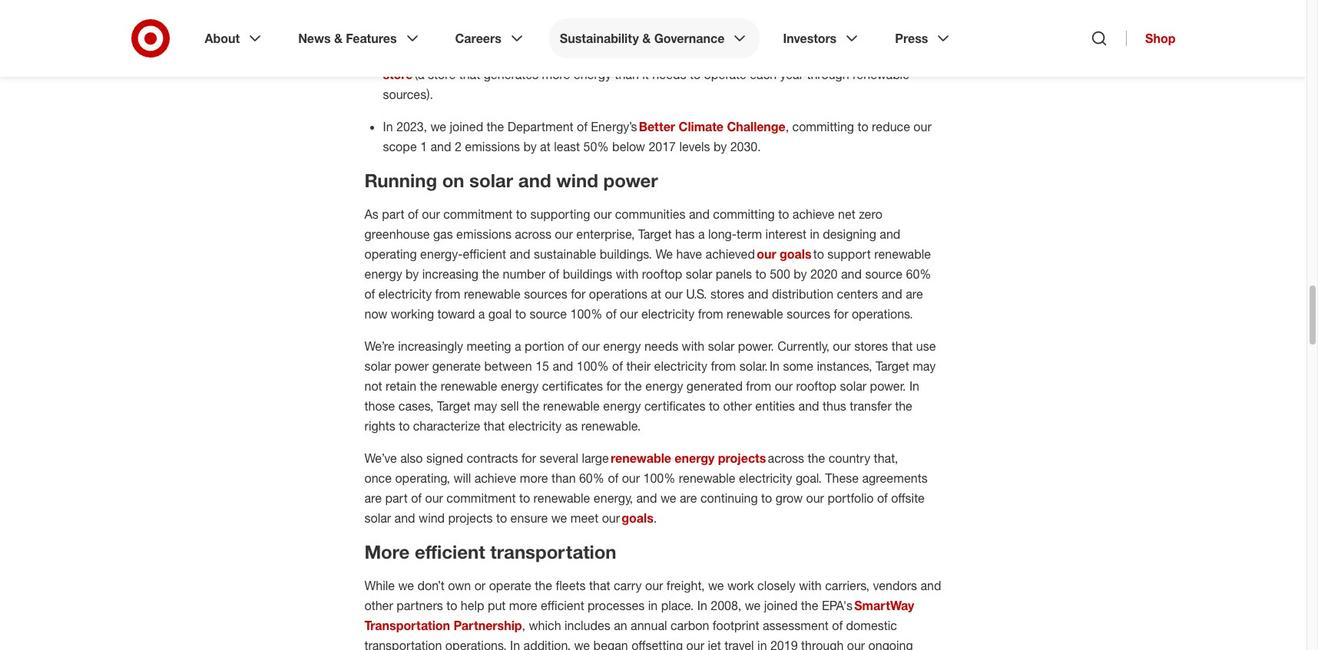 Task type: locate. For each thing, give the bounding box(es) containing it.
1 horizontal spatial &
[[643, 31, 651, 46]]

t2165
[[596, 47, 630, 62]]

sell
[[501, 399, 519, 414]]

1 vertical spatial operate
[[489, 579, 532, 594]]

0 vertical spatial achieve
[[793, 207, 835, 222]]

0 vertical spatial emissions
[[465, 139, 520, 154]]

their
[[627, 359, 651, 374]]

1 horizontal spatial with
[[682, 339, 705, 354]]

the up assessment
[[801, 599, 819, 614]]

2023,
[[396, 119, 427, 134]]

transportation inside , which includes an annual carbon footprint assessment of domestic transportation operations.
[[365, 638, 442, 651]]

we down the work
[[745, 599, 761, 614]]

of right portion
[[568, 339, 579, 354]]

vendors
[[873, 579, 917, 594]]

power
[[604, 169, 658, 192], [395, 359, 429, 374]]

our left u.s.
[[665, 287, 683, 302]]

an
[[614, 618, 628, 634]]

closely
[[758, 579, 796, 594]]

now
[[365, 307, 388, 322]]

across inside net zero greenhouse gas emissions across our enterprise, target has a long-term interest in designing and operating energy-efficient and sustainable buildings. we
[[515, 227, 552, 242]]

goals down energy,
[[622, 511, 654, 526]]

zero inside 'first net zero energy store'
[[845, 47, 870, 62]]

energy up "their"
[[603, 339, 641, 354]]

1 vertical spatial operating
[[395, 471, 447, 486]]

careers
[[455, 31, 502, 46]]

goals down interest
[[780, 247, 812, 262]]

careers link
[[445, 18, 537, 58]]

0 horizontal spatial other
[[365, 599, 393, 614]]

sustainability
[[560, 31, 639, 46]]

the inside to support renewable energy by increasing the number of buildings with rooftop solar panels to 500 by 2020 and
[[482, 267, 500, 282]]

store
[[383, 67, 413, 82], [428, 67, 456, 82]]

1 vertical spatial may
[[474, 399, 497, 414]]

0 horizontal spatial may
[[474, 399, 497, 414]]

designing
[[823, 227, 877, 242]]

emissions
[[465, 139, 520, 154], [456, 227, 512, 242]]

our inside the renewable energy certificates for the energy generated from our rooftop solar power. in those cases, target may sell the renewable energy certificates to other entities and thus transfer the rights to characterize that electricity as renewable.
[[775, 379, 793, 394]]

by
[[524, 139, 537, 154], [714, 139, 727, 154], [406, 267, 419, 282], [794, 267, 807, 282]]

1 horizontal spatial source
[[866, 267, 903, 282]]

0 vertical spatial target
[[638, 227, 672, 242]]

1 horizontal spatial joined
[[764, 599, 798, 614]]

the left number
[[482, 267, 500, 282]]

than left it
[[615, 67, 639, 82]]

1 store from the left
[[383, 67, 413, 82]]

source up portion
[[530, 307, 567, 322]]

some
[[783, 359, 814, 374]]

needs up "their"
[[645, 339, 679, 354]]

1 vertical spatial across
[[768, 451, 805, 466]]

increasingly
[[398, 339, 463, 354]]

1 horizontal spatial sources
[[787, 307, 831, 322]]

and left thus
[[799, 399, 820, 414]]

1 vertical spatial transportation
[[365, 638, 442, 651]]

renewable down 'press' at the top
[[853, 67, 910, 82]]

operations. down centers
[[852, 307, 913, 322]]

in inside and other partners to help put more efficient processes in place. in 2008, we joined the epa's
[[648, 599, 658, 614]]

target down communities
[[638, 227, 672, 242]]

and inside and other partners to help put more efficient processes in place. in 2008, we joined the epa's
[[921, 579, 942, 594]]

source 60% of electricity from renewable sources for operations
[[365, 267, 932, 302]]

may left sell
[[474, 399, 497, 414]]

2 horizontal spatial in
[[910, 379, 920, 394]]

efficient inside net zero greenhouse gas emissions across our enterprise, target has a long-term interest in designing and operating energy-efficient and sustainable buildings. we
[[463, 247, 506, 262]]

transportation down transportation
[[365, 638, 442, 651]]

to inside , committing to reduce our scope 1 and 2 emissions by at least 50% below 2017 levels by 2030.
[[858, 119, 869, 134]]

1 horizontal spatial across
[[768, 451, 805, 466]]

sources down distribution
[[787, 307, 831, 322]]

of inside , which includes an annual carbon footprint assessment of domestic transportation operations.
[[832, 618, 843, 634]]

2 vertical spatial ,
[[522, 618, 526, 634]]

zero up designing
[[859, 207, 883, 222]]

efficient up increasing
[[463, 247, 506, 262]]

, for which
[[522, 618, 526, 634]]

of up energy,
[[608, 471, 619, 486]]

1 vertical spatial achieve
[[475, 471, 517, 486]]

1 horizontal spatial may
[[913, 359, 936, 374]]

sources).
[[383, 87, 433, 102]]

from down u.s.
[[698, 307, 724, 322]]

offsite
[[892, 491, 925, 506]]

our goals link
[[757, 247, 812, 262]]

1 vertical spatial sources
[[787, 307, 831, 322]]

1 horizontal spatial certificates
[[645, 399, 706, 414]]

, will achieve more than 60% of our 100% renewable electricity goal. these agreements are part of our commitment to renewable energy, and we are continuing to grow our portfolio of offsite solar and wind projects to ensure we meet
[[365, 471, 928, 526]]

other down while
[[365, 599, 393, 614]]

1 & from the left
[[334, 31, 343, 46]]

projects up 'continuing'
[[718, 451, 766, 466]]

with down buildings.
[[616, 267, 639, 282]]

across inside across the country that, once
[[768, 451, 805, 466]]

0 vertical spatial power.
[[738, 339, 774, 354]]

1 vertical spatial in
[[648, 599, 658, 614]]

0 vertical spatial stores
[[711, 287, 745, 302]]

1 vertical spatial power.
[[870, 379, 906, 394]]

1 vertical spatial stores
[[855, 339, 888, 354]]

with inside of our energy needs with solar power. currently, our stores that use solar power generate between 15 and 100% of their electricity from solar. in some instances, target may not
[[682, 339, 705, 354]]

efficient
[[463, 247, 506, 262], [415, 541, 485, 564], [541, 599, 585, 614]]

2 vertical spatial target
[[437, 399, 471, 414]]

which
[[529, 618, 561, 634]]

sustainable
[[534, 247, 597, 262]]

our up instances,
[[833, 339, 851, 354]]

2030.
[[730, 139, 761, 154]]

0 vertical spatial operations.
[[852, 307, 913, 322]]

0 vertical spatial in
[[383, 47, 393, 62]]

0 vertical spatial transportation
[[491, 541, 617, 564]]

0 horizontal spatial than
[[552, 471, 576, 486]]

0 horizontal spatial &
[[334, 31, 343, 46]]

& for sustainability
[[643, 31, 651, 46]]

1 vertical spatial power
[[395, 359, 429, 374]]

0 vertical spatial may
[[913, 359, 936, 374]]

, for committing
[[786, 119, 789, 134]]

country
[[829, 451, 871, 466]]

in inside net zero greenhouse gas emissions across our enterprise, target has a long-term interest in designing and operating energy-efficient and sustainable buildings. we
[[810, 227, 820, 242]]

0 vertical spatial joined
[[450, 119, 483, 134]]

electricity inside are now working toward a goal to source 100% of our electricity from renewable sources for operations.
[[642, 307, 695, 322]]

renewable inside 'each year through renewable sources).'
[[853, 67, 910, 82]]

remodel
[[533, 47, 578, 62]]

0 horizontal spatial in
[[648, 599, 658, 614]]

projects
[[718, 451, 766, 466], [448, 511, 493, 526]]

also
[[401, 451, 423, 466]]

1 horizontal spatial committing
[[793, 119, 854, 134]]

rooftop down 'we'
[[642, 267, 683, 282]]

1 vertical spatial source
[[530, 307, 567, 322]]

1 horizontal spatial at
[[651, 287, 662, 302]]

and inside , committing to reduce our scope 1 and 2 emissions by at least 50% below 2017 levels by 2030.
[[431, 139, 451, 154]]

renewable down generate on the left bottom of the page
[[441, 379, 498, 394]]

sources inside are now working toward a goal to source 100% of our electricity from renewable sources for operations.
[[787, 307, 831, 322]]

and down support
[[841, 267, 862, 282]]

from down the solar. in
[[746, 379, 772, 394]]

while
[[365, 579, 395, 594]]

achieve inside , will achieve more than 60% of our 100% renewable electricity goal. these agreements are part of our commitment to renewable energy, and we are continuing to grow our portfolio of offsite solar and wind projects to ensure we meet
[[475, 471, 517, 486]]

solar inside the renewable energy certificates for the energy generated from our rooftop solar power. in those cases, target may sell the renewable energy certificates to other entities and thus transfer the rights to characterize that electricity as renewable.
[[840, 379, 867, 394]]

source up centers
[[866, 267, 903, 282]]

100%
[[571, 307, 603, 322], [577, 359, 609, 374], [644, 471, 676, 486]]

our right be
[[776, 47, 794, 62]]

may
[[913, 359, 936, 374], [474, 399, 497, 414]]

0 horizontal spatial 60%
[[579, 471, 605, 486]]

partners
[[397, 599, 443, 614]]

first net zero energy store
[[383, 47, 913, 82]]

power down below
[[604, 169, 658, 192]]

in
[[383, 47, 393, 62], [910, 379, 920, 394], [698, 599, 708, 614]]

across up goal.
[[768, 451, 805, 466]]

our down energy,
[[602, 511, 620, 526]]

to left help
[[447, 599, 457, 614]]

1 vertical spatial part
[[385, 491, 408, 506]]

across the country that, once
[[365, 451, 898, 486]]

solar up more
[[365, 511, 391, 526]]

0 horizontal spatial in
[[383, 47, 393, 62]]

joined inside and other partners to help put more efficient processes in place. in 2008, we joined the epa's
[[764, 599, 798, 614]]

60% down 'large'
[[579, 471, 605, 486]]

contracts
[[467, 451, 518, 466]]

0 vertical spatial operate
[[704, 67, 747, 82]]

that up processes
[[589, 579, 611, 594]]

for up renewable. at the bottom of page
[[607, 379, 621, 394]]

panels
[[716, 267, 752, 282]]

2 horizontal spatial target
[[876, 359, 910, 374]]

0 vertical spatial a
[[698, 227, 705, 242]]

entities
[[756, 399, 795, 414]]

1 vertical spatial 60%
[[579, 471, 605, 486]]

with
[[616, 267, 639, 282], [682, 339, 705, 354], [799, 579, 822, 594]]

0 vertical spatial committing
[[793, 119, 854, 134]]

0 vertical spatial ,
[[786, 119, 789, 134]]

1 vertical spatial target
[[876, 359, 910, 374]]

0 vertical spatial rooftop
[[642, 267, 683, 282]]

1 vertical spatial a
[[479, 307, 485, 322]]

100% inside are now working toward a goal to source 100% of our electricity from renewable sources for operations.
[[571, 307, 603, 322]]

0 horizontal spatial across
[[515, 227, 552, 242]]

1 vertical spatial efficient
[[415, 541, 485, 564]]

that inside the renewable energy certificates for the energy generated from our rooftop solar power. in those cases, target may sell the renewable energy certificates to other entities and thus transfer the rights to characterize that electricity as renewable.
[[484, 419, 505, 434]]

more inside , will achieve more than 60% of our 100% renewable electricity goal. these agreements are part of our commitment to renewable energy, and we are continuing to grow our portfolio of offsite solar and wind projects to ensure we meet
[[520, 471, 548, 486]]

rooftop inside the renewable energy certificates for the energy generated from our rooftop solar power. in those cases, target may sell the renewable energy certificates to other entities and thus transfer the rights to characterize that electricity as renewable.
[[796, 379, 837, 394]]

our right carry
[[645, 579, 663, 594]]

emissions inside net zero greenhouse gas emissions across our enterprise, target has a long-term interest in designing and operating energy-efficient and sustainable buildings. we
[[456, 227, 512, 242]]

sources
[[524, 287, 568, 302], [787, 307, 831, 322]]

by down the department
[[524, 139, 537, 154]]

in inside and other partners to help put more efficient processes in place. in 2008, we joined the epa's
[[698, 599, 708, 614]]

1 vertical spatial other
[[365, 599, 393, 614]]

efficient up own
[[415, 541, 485, 564]]

1 vertical spatial needs
[[645, 339, 679, 354]]

goals
[[780, 247, 812, 262], [622, 511, 654, 526]]

that,
[[874, 451, 898, 466]]

part down once
[[385, 491, 408, 506]]

to support renewable energy by increasing the number of buildings with rooftop solar panels to 500 by 2020 and
[[365, 247, 931, 282]]

1 vertical spatial ,
[[447, 471, 450, 486]]

0 vertical spatial with
[[616, 267, 639, 282]]

0 vertical spatial operating
[[365, 247, 417, 262]]

the up goal.
[[808, 451, 825, 466]]

and other partners to help put more efficient processes in place. in 2008, we joined the epa's
[[365, 579, 942, 614]]

source inside source 60% of electricity from renewable sources for operations
[[866, 267, 903, 282]]

our right portion
[[582, 339, 600, 354]]

1 horizontal spatial target
[[638, 227, 672, 242]]

0 vertical spatial 60%
[[906, 267, 932, 282]]

wind down signed
[[419, 511, 445, 526]]

1 horizontal spatial than
[[615, 67, 639, 82]]

0 vertical spatial other
[[723, 399, 752, 414]]

1 horizontal spatial a
[[515, 339, 521, 354]]

may down use
[[913, 359, 936, 374]]

electricity inside of our energy needs with solar power. currently, our stores that use solar power generate between 15 and 100% of their electricity from solar. in some instances, target may not
[[654, 359, 708, 374]]

electricity down u.s.
[[642, 307, 695, 322]]

store inside 'first net zero energy store'
[[383, 67, 413, 82]]

100% down operations
[[571, 307, 603, 322]]

operating down 'also'
[[395, 471, 447, 486]]

100% down renewable energy projects link
[[644, 471, 676, 486]]

& inside news & features link
[[334, 31, 343, 46]]

1 vertical spatial more
[[520, 471, 548, 486]]

are now working toward a goal to source 100% of our electricity from renewable sources for operations.
[[365, 287, 923, 322]]

term
[[737, 227, 762, 242]]

we left meet
[[551, 511, 567, 526]]

may inside of our energy needs with solar power. currently, our stores that use solar power generate between 15 and 100% of their electricity from solar. in some instances, target may not
[[913, 359, 936, 374]]

efficient down fleets
[[541, 599, 585, 614]]

& inside sustainability & governance link
[[643, 31, 651, 46]]

epa's
[[822, 599, 853, 614]]

a up between on the left bottom of page
[[515, 339, 521, 354]]

a right has
[[698, 227, 705, 242]]

0 horizontal spatial operations.
[[446, 638, 507, 651]]

signed
[[426, 451, 463, 466]]

committing up term
[[713, 207, 775, 222]]

50%
[[584, 139, 609, 154]]

operate
[[704, 67, 747, 82], [489, 579, 532, 594]]

commitment up gas
[[443, 207, 513, 222]]

power up retain
[[395, 359, 429, 374]]

once
[[365, 471, 392, 486]]

to down 'cases,'
[[399, 419, 410, 434]]

of inside are now working toward a goal to source 100% of our electricity from renewable sources for operations.
[[606, 307, 617, 322]]

assessment
[[763, 618, 829, 634]]

designed
[[690, 47, 741, 62]]

we inside and other partners to help put more efficient processes in place. in 2008, we joined the epa's
[[745, 599, 761, 614]]

0 vertical spatial zero
[[845, 47, 870, 62]]

0 horizontal spatial source
[[530, 307, 567, 322]]

buildings.
[[600, 247, 652, 262]]

0 horizontal spatial with
[[616, 267, 639, 282]]

1 vertical spatial wind
[[419, 511, 445, 526]]

other
[[723, 399, 752, 414], [365, 599, 393, 614]]

0 horizontal spatial power
[[395, 359, 429, 374]]

sustainability & governance link
[[549, 18, 760, 58]]

operating inside net zero greenhouse gas emissions across our enterprise, target has a long-term interest in designing and operating energy-efficient and sustainable buildings. we
[[365, 247, 417, 262]]

renewable
[[853, 67, 910, 82], [875, 247, 931, 262], [464, 287, 521, 302], [727, 307, 784, 322], [441, 379, 498, 394], [543, 399, 600, 414], [611, 451, 671, 466], [679, 471, 736, 486], [534, 491, 590, 506]]

wind
[[557, 169, 599, 192], [419, 511, 445, 526]]

operating down the greenhouse
[[365, 247, 417, 262]]

on
[[442, 169, 464, 192]]

a inside are now working toward a goal to source 100% of our electricity from renewable sources for operations.
[[479, 307, 485, 322]]

efficient inside and other partners to help put more efficient processes in place. in 2008, we joined the epa's
[[541, 599, 585, 614]]

electricity inside the renewable energy certificates for the energy generated from our rooftop solar power. in those cases, target may sell the renewable energy certificates to other entities and thus transfer the rights to characterize that electricity as renewable.
[[509, 419, 562, 434]]

that left use
[[892, 339, 913, 354]]

1 vertical spatial joined
[[764, 599, 798, 614]]

are inside are now working toward a goal to source 100% of our electricity from renewable sources for operations.
[[906, 287, 923, 302]]

100% inside of our energy needs with solar power. currently, our stores that use solar power generate between 15 and 100% of their electricity from solar. in some instances, target may not
[[577, 359, 609, 374]]

solar right on
[[470, 169, 513, 192]]

of inside to support renewable energy by increasing the number of buildings with rooftop solar panels to 500 by 2020 and
[[549, 267, 560, 282]]

renewable up meet
[[534, 491, 590, 506]]

cases,
[[399, 399, 434, 414]]

2 horizontal spatial a
[[698, 227, 705, 242]]

2 horizontal spatial with
[[799, 579, 822, 594]]

from
[[435, 287, 461, 302], [698, 307, 724, 322], [711, 359, 736, 374], [746, 379, 772, 394]]

renewable inside to support renewable energy by increasing the number of buildings with rooftop solar panels to 500 by 2020 and
[[875, 247, 931, 262]]

operations
[[589, 287, 648, 302]]

to left 'grow'
[[762, 491, 772, 506]]

smartway
[[855, 599, 915, 614]]

, inside , committing to reduce our scope 1 and 2 emissions by at least 50% below 2017 levels by 2030.
[[786, 119, 789, 134]]

grow
[[776, 491, 803, 506]]

2 horizontal spatial are
[[906, 287, 923, 302]]

in
[[810, 227, 820, 242], [648, 599, 658, 614]]

1 horizontal spatial operations.
[[852, 307, 913, 322]]

support
[[828, 247, 871, 262]]

distribution
[[772, 287, 834, 302]]

, inside , will achieve more than 60% of our 100% renewable electricity goal. these agreements are part of our commitment to renewable energy, and we are continuing to grow our portfolio of offsite solar and wind projects to ensure we meet
[[447, 471, 450, 486]]

of up the greenhouse
[[408, 207, 419, 222]]

working
[[391, 307, 434, 322]]

2 & from the left
[[643, 31, 651, 46]]

1 vertical spatial rooftop
[[796, 379, 837, 394]]

emissions right 2
[[465, 139, 520, 154]]

operations. inside , which includes an annual carbon footprint assessment of domestic transportation operations.
[[446, 638, 507, 651]]

projects up the more efficient transportation
[[448, 511, 493, 526]]

100% inside , will achieve more than 60% of our 100% renewable electricity goal. these agreements are part of our commitment to renewable energy, and we are continuing to grow our portfolio of offsite solar and wind projects to ensure we meet
[[644, 471, 676, 486]]

, inside , which includes an annual carbon footprint assessment of domestic transportation operations.
[[522, 618, 526, 634]]

target up transfer at the bottom of the page
[[876, 359, 910, 374]]

to left reduce
[[858, 119, 869, 134]]

electricity up generated
[[654, 359, 708, 374]]

in up carbon on the right bottom
[[698, 599, 708, 614]]

in inside the renewable energy certificates for the energy generated from our rooftop solar power. in those cases, target may sell the renewable energy certificates to other entities and thus transfer the rights to characterize that electricity as renewable.
[[910, 379, 920, 394]]

1 vertical spatial in
[[910, 379, 920, 394]]

1 horizontal spatial are
[[680, 491, 697, 506]]

1 horizontal spatial 60%
[[906, 267, 932, 282]]

that down sell
[[484, 419, 505, 434]]

net
[[822, 47, 841, 62], [838, 207, 856, 222]]

news & features link
[[287, 18, 432, 58]]

0 vertical spatial at
[[540, 139, 551, 154]]

for inside are now working toward a goal to source 100% of our electricity from renewable sources for operations.
[[834, 307, 849, 322]]

source
[[866, 267, 903, 282], [530, 307, 567, 322]]

operations. down partnership
[[446, 638, 507, 651]]

& for news
[[334, 31, 343, 46]]

2 vertical spatial in
[[698, 599, 708, 614]]

, for will
[[447, 471, 450, 486]]

achieve up interest
[[793, 207, 835, 222]]

0 vertical spatial across
[[515, 227, 552, 242]]

achieve down contracts
[[475, 471, 517, 486]]

, down year
[[786, 119, 789, 134]]

0 vertical spatial goals
[[780, 247, 812, 262]]

the right sell
[[522, 399, 540, 414]]

to
[[745, 47, 755, 62], [690, 67, 701, 82], [858, 119, 869, 134], [516, 207, 527, 222], [779, 207, 789, 222], [814, 247, 824, 262], [756, 267, 767, 282], [515, 307, 526, 322], [709, 399, 720, 414], [399, 419, 410, 434], [519, 491, 530, 506], [762, 491, 772, 506], [496, 511, 507, 526], [447, 599, 457, 614]]

the
[[512, 47, 530, 62], [487, 119, 504, 134], [482, 267, 500, 282], [420, 379, 437, 394], [625, 379, 642, 394], [522, 399, 540, 414], [895, 399, 913, 414], [808, 451, 825, 466], [535, 579, 552, 594], [801, 599, 819, 614]]

0 vertical spatial than
[[615, 67, 639, 82]]

1 vertical spatial emissions
[[456, 227, 512, 242]]

certificates down 15 at the left of page
[[542, 379, 603, 394]]

0 horizontal spatial target
[[437, 399, 471, 414]]

stores up instances,
[[855, 339, 888, 354]]

zero inside net zero greenhouse gas emissions across our enterprise, target has a long-term interest in designing and operating energy-efficient and sustainable buildings. we
[[859, 207, 883, 222]]

energy inside 'first net zero energy store'
[[873, 47, 913, 62]]

committing
[[793, 119, 854, 134], [713, 207, 775, 222]]

1 vertical spatial projects
[[448, 511, 493, 526]]

1 horizontal spatial power
[[604, 169, 658, 192]]

don't
[[418, 579, 445, 594]]

more
[[542, 67, 570, 82], [520, 471, 548, 486], [509, 599, 538, 614]]

power. inside of our energy needs with solar power. currently, our stores that use solar power generate between 15 and 100% of their electricity from solar. in some instances, target may not
[[738, 339, 774, 354]]

vista,
[[634, 47, 664, 62]]

energy down in 2022, we completed the remodel of t2165 vista, ca, designed to be our in the top of the page
[[574, 67, 612, 82]]

solar
[[470, 169, 513, 192], [686, 267, 713, 282], [708, 339, 735, 354], [365, 359, 391, 374], [840, 379, 867, 394], [365, 511, 391, 526]]

power. inside the renewable energy certificates for the energy generated from our rooftop solar power. in those cases, target may sell the renewable energy certificates to other entities and thus transfer the rights to characterize that electricity as renewable.
[[870, 379, 906, 394]]

generates
[[484, 67, 539, 82]]

achieved
[[706, 247, 755, 262]]

solar inside to support renewable energy by increasing the number of buildings with rooftop solar panels to 500 by 2020 and
[[686, 267, 713, 282]]

net inside 'first net zero energy store'
[[822, 47, 841, 62]]

1 vertical spatial with
[[682, 339, 705, 354]]

more right 'put'
[[509, 599, 538, 614]]

sources inside source 60% of electricity from renewable sources for operations
[[524, 287, 568, 302]]

0 horizontal spatial projects
[[448, 511, 493, 526]]

0 vertical spatial source
[[866, 267, 903, 282]]

of down sustainability
[[582, 47, 592, 62]]

part
[[382, 207, 405, 222], [385, 491, 408, 506]]



Task type: vqa. For each thing, say whether or not it's contained in the screenshot.
the renewable within the source 60% of electricity from renewable sources for operations
yes



Task type: describe. For each thing, give the bounding box(es) containing it.
2022,
[[396, 47, 427, 62]]

better
[[639, 119, 676, 134]]

0 horizontal spatial operate
[[489, 579, 532, 594]]

and inside of our energy needs with solar power. currently, our stores that use solar power generate between 15 and 100% of their electricity from solar. in some instances, target may not
[[553, 359, 574, 374]]

0 horizontal spatial stores
[[711, 287, 745, 302]]

agreements
[[862, 471, 928, 486]]

0 vertical spatial more
[[542, 67, 570, 82]]

goals link
[[622, 511, 654, 526]]

of inside source 60% of electricity from renewable sources for operations
[[365, 287, 375, 302]]

needs inside of our energy needs with solar power. currently, our stores that use solar power generate between 15 and 100% of their electricity from solar. in some instances, target may not
[[645, 339, 679, 354]]

by up distribution
[[794, 267, 807, 282]]

2 store from the left
[[428, 67, 456, 82]]

energy up sell
[[501, 379, 539, 394]]

1 vertical spatial at
[[651, 287, 662, 302]]

we up "2008,"
[[708, 579, 724, 594]]

for inside the renewable energy certificates for the energy generated from our rooftop solar power. in those cases, target may sell the renewable energy certificates to other entities and thus transfer the rights to characterize that electricity as renewable.
[[607, 379, 621, 394]]

may inside the renewable energy certificates for the energy generated from our rooftop solar power. in those cases, target may sell the renewable energy certificates to other entities and thus transfer the rights to characterize that electricity as renewable.
[[474, 399, 497, 414]]

portfolio
[[828, 491, 874, 506]]

ensure
[[511, 511, 548, 526]]

renewable inside are now working toward a goal to source 100% of our electricity from renewable sources for operations.
[[727, 307, 784, 322]]

and up supporting
[[518, 169, 551, 192]]

solar. in
[[740, 359, 780, 374]]

the left fleets
[[535, 579, 552, 594]]

1 horizontal spatial wind
[[557, 169, 599, 192]]

annual
[[631, 618, 667, 634]]

electricity inside , will achieve more than 60% of our 100% renewable electricity goal. these agreements are part of our commitment to renewable energy, and we are continuing to grow our portfolio of offsite solar and wind projects to ensure we meet
[[739, 471, 793, 486]]

the left the department
[[487, 119, 504, 134]]

to down running on solar and wind power at the left top of page
[[516, 207, 527, 222]]

several
[[540, 451, 579, 466]]

other inside the renewable energy certificates for the energy generated from our rooftop solar power. in those cases, target may sell the renewable energy certificates to other entities and thus transfer the rights to characterize that electricity as renewable.
[[723, 399, 752, 414]]

0 vertical spatial power
[[604, 169, 658, 192]]

we up partners
[[398, 579, 414, 594]]

to up interest
[[779, 207, 789, 222]]

0 vertical spatial part
[[382, 207, 405, 222]]

and inside the renewable energy certificates for the energy generated from our rooftop solar power. in those cases, target may sell the renewable energy certificates to other entities and thus transfer the rights to characterize that electricity as renewable.
[[799, 399, 820, 414]]

partnership
[[454, 618, 522, 634]]

solar inside , will achieve more than 60% of our 100% renewable electricity goal. these agreements are part of our commitment to renewable energy, and we are continuing to grow our portfolio of offsite solar and wind projects to ensure we meet
[[365, 511, 391, 526]]

rooftop inside to support renewable energy by increasing the number of buildings with rooftop solar panels to 500 by 2020 and
[[642, 267, 683, 282]]

, committing to reduce our scope 1 and 2 emissions by at least 50% below 2017 levels by 2030.
[[383, 119, 932, 154]]

0 vertical spatial commitment
[[443, 207, 513, 222]]

sustainability & governance
[[560, 31, 725, 46]]

supporting
[[530, 207, 590, 222]]

(a
[[415, 67, 425, 82]]

of down 'also'
[[411, 491, 422, 506]]

1 vertical spatial certificates
[[645, 399, 706, 414]]

we right the 2022, at the top left
[[431, 47, 446, 62]]

0 horizontal spatial joined
[[450, 119, 483, 134]]

have achieved
[[677, 247, 757, 262]]

100% for source
[[571, 307, 603, 322]]

stores inside of our energy needs with solar power. currently, our stores that use solar power generate between 15 and 100% of their electricity from solar. in some instances, target may not
[[855, 339, 888, 354]]

1 vertical spatial committing
[[713, 207, 775, 222]]

renewable up , will achieve more than 60% of our 100% renewable electricity goal. these agreements are part of our commitment to renewable energy, and we are continuing to grow our portfolio of offsite solar and wind projects to ensure we meet
[[611, 451, 671, 466]]

the up the generates
[[512, 47, 530, 62]]

energy up renewable. at the bottom of page
[[603, 399, 641, 414]]

challenge
[[727, 119, 786, 134]]

solar up generated
[[708, 339, 735, 354]]

projects inside , will achieve more than 60% of our 100% renewable electricity goal. these agreements are part of our commitment to renewable energy, and we are continuing to grow our portfolio of offsite solar and wind projects to ensure we meet
[[448, 511, 493, 526]]

toward
[[438, 307, 475, 322]]

we
[[656, 247, 673, 262]]

least
[[554, 139, 580, 154]]

of down the 'agreements'
[[877, 491, 888, 506]]

to left 500
[[756, 267, 767, 282]]

from inside of our energy needs with solar power. currently, our stores that use solar power generate between 15 and 100% of their electricity from solar. in some instances, target may not
[[711, 359, 736, 374]]

emissions inside , committing to reduce our scope 1 and 2 emissions by at least 50% below 2017 levels by 2030.
[[465, 139, 520, 154]]

shop link
[[1127, 31, 1176, 46]]

our up 500
[[757, 247, 777, 262]]

other inside and other partners to help put more efficient processes in place. in 2008, we joined the epa's
[[365, 599, 393, 614]]

60% inside source 60% of electricity from renewable sources for operations
[[906, 267, 932, 282]]

we've
[[365, 451, 397, 466]]

and right centers
[[882, 287, 903, 302]]

or
[[475, 579, 486, 594]]

at inside , committing to reduce our scope 1 and 2 emissions by at least 50% below 2017 levels by 2030.
[[540, 139, 551, 154]]

and inside to support renewable energy by increasing the number of buildings with rooftop solar panels to 500 by 2020 and
[[841, 267, 862, 282]]

to inside and other partners to help put more efficient processes in place. in 2008, we joined the epa's
[[447, 599, 457, 614]]

the inside and other partners to help put more efficient processes in place. in 2008, we joined the epa's
[[801, 599, 819, 614]]

2
[[455, 139, 462, 154]]

smartway transportation partnership
[[365, 599, 915, 634]]

from inside are now working toward a goal to source 100% of our electricity from renewable sources for operations.
[[698, 307, 724, 322]]

work
[[728, 579, 754, 594]]

investors link
[[773, 18, 872, 58]]

0 vertical spatial needs
[[653, 67, 687, 82]]

renewable down renewable energy projects link
[[679, 471, 736, 486]]

renewable up the as
[[543, 399, 600, 414]]

1 vertical spatial goals
[[622, 511, 654, 526]]

from inside source 60% of electricity from renewable sources for operations
[[435, 287, 461, 302]]

between
[[484, 359, 532, 374]]

footprint
[[713, 618, 760, 634]]

more
[[365, 541, 410, 564]]

60% inside , will achieve more than 60% of our 100% renewable electricity goal. these agreements are part of our commitment to renewable energy, and we are continuing to grow our portfolio of offsite solar and wind projects to ensure we meet
[[579, 471, 605, 486]]

our inside net zero greenhouse gas emissions across our enterprise, target has a long-term interest in designing and operating energy-efficient and sustainable buildings. we
[[555, 227, 573, 242]]

our down signed
[[425, 491, 443, 506]]

meeting
[[467, 339, 511, 354]]

2017
[[649, 139, 676, 154]]

2 vertical spatial a
[[515, 339, 521, 354]]

1 horizontal spatial operate
[[704, 67, 747, 82]]

we right 2023,
[[431, 119, 446, 134]]

number
[[503, 267, 546, 282]]

to down generated
[[709, 399, 720, 414]]

has
[[675, 227, 695, 242]]

our inside , committing to reduce our scope 1 and 2 emissions by at least 50% below 2017 levels by 2030.
[[914, 119, 932, 134]]

target inside net zero greenhouse gas emissions across our enterprise, target has a long-term interest in designing and operating energy-efficient and sustainable buildings. we
[[638, 227, 672, 242]]

i n 2023, we joined the department of energy's better climate challenge
[[383, 119, 786, 134]]

0 vertical spatial certificates
[[542, 379, 603, 394]]

2 vertical spatial with
[[799, 579, 822, 594]]

to down designed
[[690, 67, 701, 82]]

ca,
[[667, 47, 687, 62]]

to left ensure at the left bottom of page
[[496, 511, 507, 526]]

generate
[[432, 359, 481, 374]]

the right transfer at the bottom of the page
[[895, 399, 913, 414]]

our up energy,
[[622, 471, 640, 486]]

than inside , will achieve more than 60% of our 100% renewable electricity goal. these agreements are part of our commitment to renewable energy, and we are continuing to grow our portfolio of offsite solar and wind projects to ensure we meet
[[552, 471, 576, 486]]

and up the goals .
[[637, 491, 657, 506]]

be
[[759, 47, 773, 62]]

with inside to support renewable energy by increasing the number of buildings with rooftop solar panels to 500 by 2020 and
[[616, 267, 639, 282]]

n
[[386, 119, 393, 134]]

features
[[346, 31, 397, 46]]

for inside source 60% of electricity from renewable sources for operations
[[571, 287, 586, 302]]

and up more
[[395, 511, 415, 526]]

target inside of our energy needs with solar power. currently, our stores that use solar power generate between 15 and 100% of their electricity from solar. in some instances, target may not
[[876, 359, 910, 374]]

news & features
[[298, 31, 397, 46]]

long-
[[708, 227, 737, 242]]

continuing
[[701, 491, 758, 506]]

1 horizontal spatial goals
[[780, 247, 812, 262]]

interest
[[766, 227, 807, 242]]

and right designing
[[880, 227, 901, 242]]

about
[[205, 31, 240, 46]]

more inside and other partners to help put more efficient processes in place. in 2008, we joined the epa's
[[509, 599, 538, 614]]

1 horizontal spatial transportation
[[491, 541, 617, 564]]

renewable inside source 60% of electricity from renewable sources for operations
[[464, 287, 521, 302]]

energy inside to support renewable energy by increasing the number of buildings with rooftop solar panels to 500 by 2020 and
[[365, 267, 402, 282]]

goal.
[[796, 471, 822, 486]]

the inside across the country that, once
[[808, 451, 825, 466]]

target inside the renewable energy certificates for the energy generated from our rooftop solar power. in those cases, target may sell the renewable energy certificates to other entities and thus transfer the rights to characterize that electricity as renewable.
[[437, 399, 471, 414]]

first
[[796, 47, 819, 62]]

to up 2020
[[814, 247, 824, 262]]

our up gas
[[422, 207, 440, 222]]

as
[[565, 419, 578, 434]]

operations. inside are now working toward a goal to source 100% of our electricity from renewable sources for operations.
[[852, 307, 913, 322]]

a inside net zero greenhouse gas emissions across our enterprise, target has a long-term interest in designing and operating energy-efficient and sustainable buildings. we
[[698, 227, 705, 242]]

the up 'cases,'
[[420, 379, 437, 394]]

and up number
[[510, 247, 531, 262]]

by down better climate challenge link
[[714, 139, 727, 154]]

communities
[[615, 207, 686, 222]]

part inside , will achieve more than 60% of our 100% renewable electricity goal. these agreements are part of our commitment to renewable energy, and we are continuing to grow our portfolio of offsite solar and wind projects to ensure we meet
[[385, 491, 408, 506]]

for left several
[[522, 451, 536, 466]]

generated
[[687, 379, 743, 394]]

transfer
[[850, 399, 892, 414]]

energy's
[[591, 119, 637, 134]]

press link
[[885, 18, 964, 58]]

solar down we're
[[365, 359, 391, 374]]

our down goal.
[[806, 491, 824, 506]]

power inside of our energy needs with solar power. currently, our stores that use solar power generate between 15 and 100% of their electricity from solar. in some instances, target may not
[[395, 359, 429, 374]]

press
[[895, 31, 928, 46]]

carbon
[[671, 618, 710, 634]]

committing inside , committing to reduce our scope 1 and 2 emissions by at least 50% below 2017 levels by 2030.
[[793, 119, 854, 134]]

that inside of our energy needs with solar power. currently, our stores that use solar power generate between 15 and 100% of their electricity from solar. in some instances, target may not
[[892, 339, 913, 354]]

100% for our
[[644, 471, 676, 486]]

each year through renewable sources).
[[383, 67, 910, 102]]

the renewable energy certificates for the energy generated from our rooftop solar power. in those cases, target may sell the renewable energy certificates to other entities and thus transfer the rights to characterize that electricity as renewable.
[[365, 379, 920, 434]]

1 horizontal spatial achieve
[[793, 207, 835, 222]]

to left be
[[745, 47, 755, 62]]

that down completed
[[459, 67, 480, 82]]

as part of our commitment to supporting our communities and committing to achieve
[[365, 207, 835, 222]]

of up 50%
[[577, 119, 588, 134]]

source inside are now working toward a goal to source 100% of our electricity from renewable sources for operations.
[[530, 307, 567, 322]]

renewable energy projects link
[[611, 451, 766, 466]]

energy up 'continuing'
[[675, 451, 715, 466]]

our inside are now working toward a goal to source 100% of our electricity from renewable sources for operations.
[[620, 307, 638, 322]]

electricity inside source 60% of electricity from renewable sources for operations
[[379, 287, 432, 302]]

2020
[[811, 267, 838, 282]]

large
[[582, 451, 609, 466]]

by left increasing
[[406, 267, 419, 282]]

0 horizontal spatial are
[[365, 491, 382, 506]]

news
[[298, 31, 331, 46]]

2008,
[[711, 599, 742, 614]]

reduce
[[872, 119, 910, 134]]

we down renewable energy projects link
[[661, 491, 677, 506]]

transportation
[[365, 618, 450, 634]]

energy inside of our energy needs with solar power. currently, our stores that use solar power generate between 15 and 100% of their electricity from solar. in some instances, target may not
[[603, 339, 641, 354]]

wind inside , will achieve more than 60% of our 100% renewable electricity goal. these agreements are part of our commitment to renewable energy, and we are continuing to grow our portfolio of offsite solar and wind projects to ensure we meet
[[419, 511, 445, 526]]

energy down "their"
[[646, 379, 683, 394]]

have
[[677, 247, 702, 262]]

in 2022, we completed the remodel of t2165 vista, ca, designed to be our
[[383, 47, 796, 62]]

net inside net zero greenhouse gas emissions across our enterprise, target has a long-term interest in designing and operating energy-efficient and sustainable buildings. we
[[838, 207, 856, 222]]

to up ensure at the left bottom of page
[[519, 491, 530, 506]]

and down panels
[[748, 287, 769, 302]]

to inside are now working toward a goal to source 100% of our electricity from renewable sources for operations.
[[515, 307, 526, 322]]

from inside the renewable energy certificates for the energy generated from our rooftop solar power. in those cases, target may sell the renewable energy certificates to other entities and thus transfer the rights to characterize that electricity as renewable.
[[746, 379, 772, 394]]

retain
[[386, 379, 417, 394]]

1 horizontal spatial projects
[[718, 451, 766, 466]]

commitment inside , will achieve more than 60% of our 100% renewable electricity goal. these agreements are part of our commitment to renewable energy, and we are continuing to grow our portfolio of offsite solar and wind projects to ensure we meet
[[447, 491, 516, 506]]

instances,
[[817, 359, 873, 374]]

our goals
[[757, 247, 812, 262]]

our up enterprise, on the top of the page
[[594, 207, 612, 222]]

of left "their"
[[612, 359, 623, 374]]

carriers,
[[825, 579, 870, 594]]

not
[[365, 379, 382, 394]]

about link
[[194, 18, 275, 58]]

the down "their"
[[625, 379, 642, 394]]

shop
[[1146, 31, 1176, 46]]

year
[[780, 67, 804, 82]]

portion
[[525, 339, 565, 354]]

and up has
[[689, 207, 710, 222]]



